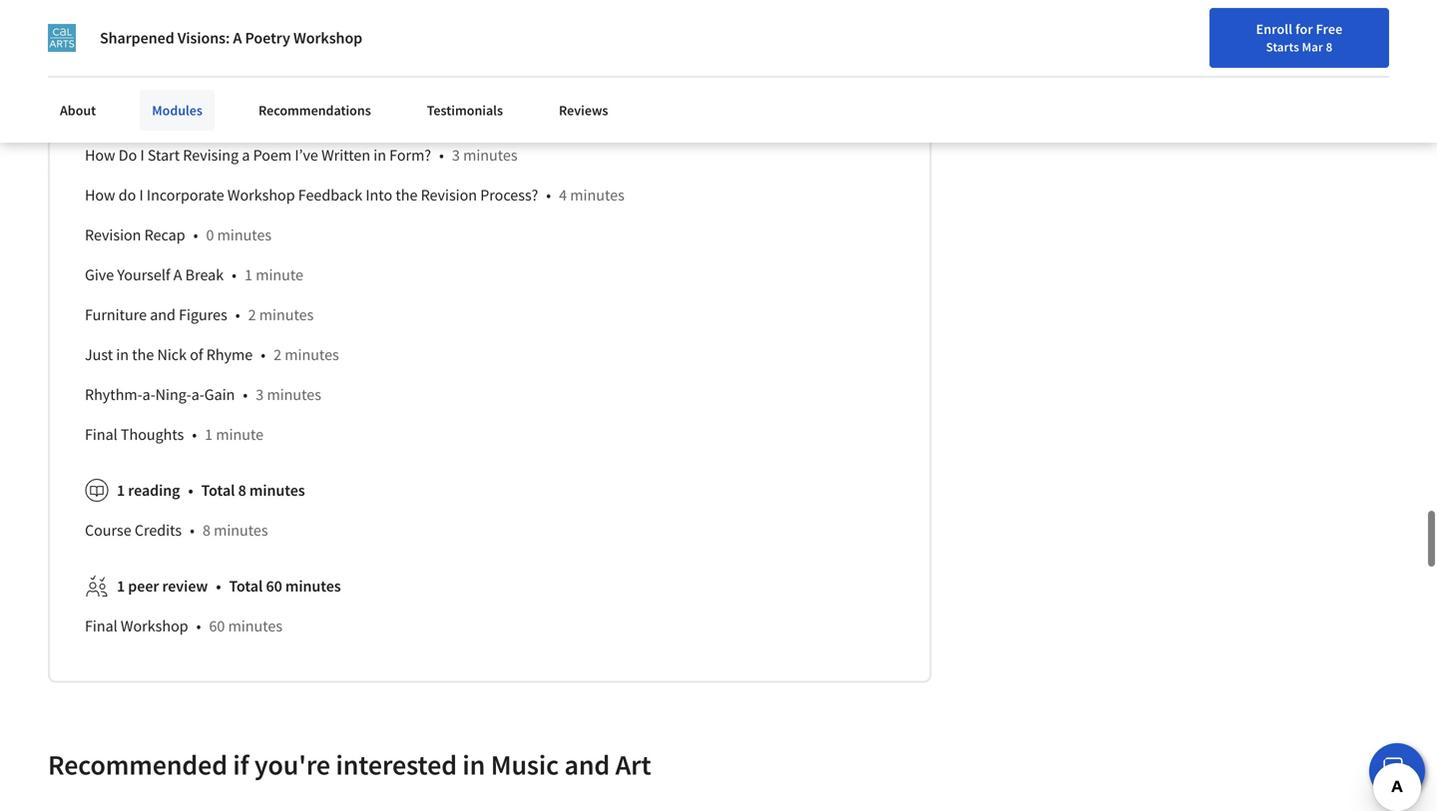 Task type: vqa. For each thing, say whether or not it's contained in the screenshot.
middle the 2
yes



Task type: describe. For each thing, give the bounding box(es) containing it.
0
[[206, 225, 214, 245]]

reviews link
[[547, 90, 620, 131]]

about link
[[48, 90, 108, 131]]

just
[[85, 345, 113, 365]]

total for total 8 minutes
[[201, 480, 235, 500]]

how for how do i start revising a poem i've written in form?
[[85, 145, 115, 165]]

course
[[85, 520, 131, 540]]

hide info about module content region
[[85, 0, 895, 654]]

reading
[[128, 480, 180, 500]]

process?
[[480, 185, 538, 205]]

how do i start revising a poem i've written in form? • 3 minutes
[[85, 145, 518, 165]]

0 vertical spatial 3
[[220, 65, 228, 85]]

is
[[123, 65, 133, 85]]

1 up what is revision? • 3 minutes
[[189, 25, 197, 45]]

form?
[[390, 145, 431, 165]]

0 horizontal spatial the
[[132, 345, 154, 365]]

2 vertical spatial minute
[[216, 425, 264, 445]]

poetry
[[245, 28, 290, 48]]

1 vertical spatial revision
[[85, 225, 141, 245]]

give
[[85, 265, 114, 285]]

final for final workshop
[[85, 616, 118, 636]]

1 horizontal spatial 3
[[256, 385, 264, 405]]

• down visions:
[[207, 65, 212, 85]]

nick
[[157, 345, 187, 365]]

a
[[242, 145, 250, 165]]

• right form? on the top left of page
[[439, 145, 444, 165]]

total for total 60 minutes
[[229, 576, 263, 596]]

1 right break
[[245, 265, 253, 285]]

music
[[491, 747, 559, 782]]

• left the "preview"
[[264, 25, 269, 45]]

poem
[[253, 145, 292, 165]]

start for revising?
[[160, 105, 192, 125]]

i for revising
[[140, 145, 144, 165]]

introduction
[[85, 25, 169, 45]]

• right credits
[[190, 520, 195, 540]]

2 vertical spatial 2
[[274, 345, 282, 365]]

ning-
[[155, 385, 191, 405]]

2 horizontal spatial 3
[[452, 145, 460, 165]]

preview module link
[[277, 25, 388, 45]]

credits
[[135, 520, 182, 540]]

do
[[119, 185, 136, 205]]

starts
[[1267, 39, 1300, 55]]

you're
[[254, 747, 330, 782]]

revising?
[[195, 105, 257, 125]]

• right reading
[[188, 480, 193, 500]]

1 reading
[[117, 480, 180, 500]]

interested
[[336, 747, 457, 782]]

rhythm-a-ning-a-gain • 3 minutes
[[85, 385, 321, 405]]

8 inside the enroll for free starts mar 8
[[1326, 39, 1333, 55]]

where do i start revising? • 2 minutes
[[85, 105, 343, 125]]

mar
[[1302, 39, 1324, 55]]

2 vertical spatial workshop
[[121, 616, 188, 636]]

how do i incorporate workshop feedback into the revision process? • 4 minutes
[[85, 185, 625, 205]]

a for break
[[173, 265, 182, 285]]

furniture and figures • 2 minutes
[[85, 305, 314, 325]]

i for revising?
[[152, 105, 156, 125]]

workshop for poetry
[[293, 28, 363, 48]]

2 vertical spatial 8
[[203, 520, 211, 540]]

recommended if you're interested in music and art
[[48, 747, 651, 782]]

• up what is revision? • 3 minutes
[[177, 25, 181, 45]]

a for poetry
[[233, 28, 242, 48]]

• left the 4
[[546, 185, 551, 205]]

• total 8 minutes
[[188, 480, 305, 500]]

• left 0
[[193, 225, 198, 245]]

final for final thoughts
[[85, 425, 118, 445]]

coursera image
[[24, 16, 151, 48]]

• right the figures
[[235, 305, 240, 325]]

of
[[190, 345, 203, 365]]

figures
[[179, 305, 227, 325]]

feedback
[[298, 185, 363, 205]]

• right the 'rhyme'
[[261, 345, 266, 365]]

1 horizontal spatial and
[[565, 747, 610, 782]]

1 vertical spatial 2
[[248, 305, 256, 325]]

reviews
[[559, 101, 608, 119]]

chat with us image
[[1382, 756, 1414, 788]]

final workshop • 60 minutes
[[85, 616, 283, 636]]

for
[[1296, 20, 1314, 38]]

thoughts
[[121, 425, 184, 445]]

review
[[162, 576, 208, 596]]

final thoughts • 1 minute
[[85, 425, 264, 445]]

1 left reading
[[117, 480, 125, 500]]

0 vertical spatial the
[[396, 185, 418, 205]]

gain
[[204, 385, 235, 405]]

break
[[185, 265, 224, 285]]

course credits • 8 minutes
[[85, 520, 268, 540]]

revision recap • 0 minutes
[[85, 225, 272, 245]]

i for workshop
[[139, 185, 143, 205]]



Task type: locate. For each thing, give the bounding box(es) containing it.
• right break
[[232, 265, 237, 285]]

60 right 'review'
[[266, 576, 282, 596]]

1
[[189, 25, 197, 45], [245, 265, 253, 285], [205, 425, 213, 445], [117, 480, 125, 500], [117, 576, 125, 596]]

and
[[150, 305, 176, 325], [565, 747, 610, 782]]

do for where
[[131, 105, 149, 125]]

minute up what is revision? • 3 minutes
[[201, 25, 248, 45]]

minute down gain
[[216, 425, 264, 445]]

1 final from the top
[[85, 425, 118, 445]]

where
[[85, 105, 127, 125]]

2 final from the top
[[85, 616, 118, 636]]

how
[[85, 145, 115, 165], [85, 185, 115, 205]]

written
[[322, 145, 370, 165]]

just in the nick of rhyme • 2 minutes
[[85, 345, 339, 365]]

1 horizontal spatial the
[[396, 185, 418, 205]]

minute right break
[[256, 265, 303, 285]]

0 vertical spatial total
[[201, 480, 235, 500]]

recommendations link
[[247, 90, 383, 131]]

revision?
[[136, 65, 199, 85]]

2 right the 'rhyme'
[[274, 345, 282, 365]]

2 horizontal spatial in
[[463, 747, 485, 782]]

and inside hide info about module content region
[[150, 305, 176, 325]]

do right where
[[131, 105, 149, 125]]

do
[[131, 105, 149, 125], [119, 145, 137, 165]]

8 right mar
[[1326, 39, 1333, 55]]

0 vertical spatial revision
[[421, 185, 477, 205]]

• preview module
[[264, 25, 388, 45]]

0 horizontal spatial and
[[150, 305, 176, 325]]

1 a- from the left
[[142, 385, 155, 405]]

0 horizontal spatial in
[[116, 345, 129, 365]]

start down the revision?
[[160, 105, 192, 125]]

0 vertical spatial a
[[233, 28, 242, 48]]

2 horizontal spatial 8
[[1326, 39, 1333, 55]]

0 vertical spatial start
[[160, 105, 192, 125]]

0 vertical spatial do
[[131, 105, 149, 125]]

1 vertical spatial 60
[[209, 616, 225, 636]]

1 horizontal spatial a
[[233, 28, 242, 48]]

0 horizontal spatial a-
[[142, 385, 155, 405]]

0 horizontal spatial a
[[173, 265, 182, 285]]

a inside region
[[173, 265, 182, 285]]

0 vertical spatial i
[[152, 105, 156, 125]]

1 vertical spatial a
[[173, 265, 182, 285]]

i've
[[295, 145, 318, 165]]

i
[[152, 105, 156, 125], [140, 145, 144, 165], [139, 185, 143, 205]]

1 horizontal spatial in
[[374, 145, 386, 165]]

workshop down poem at the top of page
[[228, 185, 295, 205]]

preview
[[277, 25, 332, 45]]

2 how from the top
[[85, 185, 115, 205]]

1 vertical spatial do
[[119, 145, 137, 165]]

1 horizontal spatial revision
[[421, 185, 477, 205]]

about
[[60, 101, 96, 119]]

sharpened
[[100, 28, 174, 48]]

2 up the 'rhyme'
[[248, 305, 256, 325]]

recommendations
[[259, 101, 371, 119]]

0 vertical spatial final
[[85, 425, 118, 445]]

yourself
[[117, 265, 170, 285]]

workshop down 1 peer review
[[121, 616, 188, 636]]

1 horizontal spatial 60
[[266, 576, 282, 596]]

how left do
[[85, 185, 115, 205]]

give yourself a break • 1 minute
[[85, 265, 303, 285]]

start for revising
[[148, 145, 180, 165]]

workshop
[[293, 28, 363, 48], [228, 185, 295, 205], [121, 616, 188, 636]]

recap
[[144, 225, 185, 245]]

0 vertical spatial how
[[85, 145, 115, 165]]

4
[[559, 185, 567, 205]]

in left form? on the top left of page
[[374, 145, 386, 165]]

1 peer review
[[117, 576, 208, 596]]

module
[[336, 25, 388, 45]]

a-
[[142, 385, 155, 405], [191, 385, 204, 405]]

i right do
[[139, 185, 143, 205]]

total
[[201, 480, 235, 500], [229, 576, 263, 596]]

1 horizontal spatial a-
[[191, 385, 204, 405]]

• down 'review'
[[196, 616, 201, 636]]

0 horizontal spatial 8
[[203, 520, 211, 540]]

enroll
[[1256, 20, 1293, 38]]

rhyme
[[206, 345, 253, 365]]

what is revision? • 3 minutes
[[85, 65, 286, 85]]

1 vertical spatial how
[[85, 185, 115, 205]]

modules link
[[140, 90, 215, 131]]

final down rhythm-
[[85, 425, 118, 445]]

free
[[1316, 20, 1343, 38]]

0 vertical spatial in
[[374, 145, 386, 165]]

art
[[616, 747, 651, 782]]

and left art
[[565, 747, 610, 782]]

1 vertical spatial the
[[132, 345, 154, 365]]

furniture
[[85, 305, 147, 325]]

1 vertical spatial final
[[85, 616, 118, 636]]

and left the figures
[[150, 305, 176, 325]]

1 vertical spatial in
[[116, 345, 129, 365]]

incorporate
[[147, 185, 224, 205]]

in left music
[[463, 747, 485, 782]]

0 vertical spatial minute
[[201, 25, 248, 45]]

• up poem at the top of page
[[265, 105, 270, 125]]

california institute of the arts image
[[48, 24, 76, 52]]

rhythm-
[[85, 385, 142, 405]]

the
[[396, 185, 418, 205], [132, 345, 154, 365]]

•
[[177, 25, 181, 45], [264, 25, 269, 45], [207, 65, 212, 85], [265, 105, 270, 125], [439, 145, 444, 165], [546, 185, 551, 205], [193, 225, 198, 245], [232, 265, 237, 285], [235, 305, 240, 325], [261, 345, 266, 365], [243, 385, 248, 405], [192, 425, 197, 445], [188, 480, 193, 500], [190, 520, 195, 540], [216, 576, 221, 596], [196, 616, 201, 636]]

• total 60 minutes
[[216, 576, 341, 596]]

0 vertical spatial 60
[[266, 576, 282, 596]]

1 vertical spatial start
[[148, 145, 180, 165]]

revision down form? on the top left of page
[[421, 185, 477, 205]]

minutes
[[231, 65, 286, 85], [289, 105, 343, 125], [463, 145, 518, 165], [570, 185, 625, 205], [217, 225, 272, 245], [259, 305, 314, 325], [285, 345, 339, 365], [267, 385, 321, 405], [249, 480, 305, 500], [214, 520, 268, 540], [285, 576, 341, 596], [228, 616, 283, 636]]

1 horizontal spatial 8
[[238, 480, 246, 500]]

1 vertical spatial 3
[[452, 145, 460, 165]]

• down rhythm-a-ning-a-gain • 3 minutes
[[192, 425, 197, 445]]

the left nick in the left top of the page
[[132, 345, 154, 365]]

i down modules link
[[140, 145, 144, 165]]

total up course credits • 8 minutes
[[201, 480, 235, 500]]

1 vertical spatial total
[[229, 576, 263, 596]]

do for how
[[119, 145, 137, 165]]

60
[[266, 576, 282, 596], [209, 616, 225, 636]]

1 vertical spatial workshop
[[228, 185, 295, 205]]

introduction • 1 minute
[[85, 25, 248, 45]]

in right "just"
[[116, 345, 129, 365]]

how for how do i incorporate workshop feedback into the revision process?
[[85, 185, 115, 205]]

0 vertical spatial 8
[[1326, 39, 1333, 55]]

how down where
[[85, 145, 115, 165]]

0 vertical spatial workshop
[[293, 28, 363, 48]]

8 up course credits • 8 minutes
[[238, 480, 246, 500]]

0 horizontal spatial 3
[[220, 65, 228, 85]]

workshop right poetry
[[293, 28, 363, 48]]

start up incorporate on the left top of page
[[148, 145, 180, 165]]

None search field
[[285, 12, 614, 52]]

2 up poem at the top of page
[[278, 105, 286, 125]]

0 vertical spatial 2
[[278, 105, 286, 125]]

workshop for incorporate
[[228, 185, 295, 205]]

1 vertical spatial minute
[[256, 265, 303, 285]]

revision up give
[[85, 225, 141, 245]]

2 vertical spatial i
[[139, 185, 143, 205]]

a- down of
[[191, 385, 204, 405]]

2 vertical spatial in
[[463, 747, 485, 782]]

final
[[85, 425, 118, 445], [85, 616, 118, 636]]

0 horizontal spatial revision
[[85, 225, 141, 245]]

total right 'review'
[[229, 576, 263, 596]]

into
[[366, 185, 392, 205]]

recommended
[[48, 747, 228, 782]]

revising
[[183, 145, 239, 165]]

visions:
[[178, 28, 230, 48]]

revision
[[421, 185, 477, 205], [85, 225, 141, 245]]

1 vertical spatial and
[[565, 747, 610, 782]]

1 left 'peer'
[[117, 576, 125, 596]]

• right gain
[[243, 385, 248, 405]]

enroll for free starts mar 8
[[1256, 20, 1343, 55]]

3 right gain
[[256, 385, 264, 405]]

testimonials link
[[415, 90, 515, 131]]

1 how from the top
[[85, 145, 115, 165]]

the right the into on the left top
[[396, 185, 418, 205]]

if
[[233, 747, 249, 782]]

what
[[85, 65, 119, 85]]

testimonials
[[427, 101, 503, 119]]

minute
[[201, 25, 248, 45], [256, 265, 303, 285], [216, 425, 264, 445]]

a
[[233, 28, 242, 48], [173, 265, 182, 285]]

modules
[[152, 101, 203, 119]]

i down the revision?
[[152, 105, 156, 125]]

2
[[278, 105, 286, 125], [248, 305, 256, 325], [274, 345, 282, 365]]

0 horizontal spatial 60
[[209, 616, 225, 636]]

menu item
[[1080, 20, 1208, 85]]

1 vertical spatial i
[[140, 145, 144, 165]]

• right 'review'
[[216, 576, 221, 596]]

1 vertical spatial 8
[[238, 480, 246, 500]]

do up do
[[119, 145, 137, 165]]

8
[[1326, 39, 1333, 55], [238, 480, 246, 500], [203, 520, 211, 540]]

a left poetry
[[233, 28, 242, 48]]

final down 1 peer review
[[85, 616, 118, 636]]

60 down • total 60 minutes
[[209, 616, 225, 636]]

0 vertical spatial and
[[150, 305, 176, 325]]

1 down rhythm-a-ning-a-gain • 3 minutes
[[205, 425, 213, 445]]

a left break
[[173, 265, 182, 285]]

2 a- from the left
[[191, 385, 204, 405]]

sharpened visions: a poetry workshop
[[100, 28, 363, 48]]

a- up thoughts
[[142, 385, 155, 405]]

3 down sharpened visions: a poetry workshop in the left of the page
[[220, 65, 228, 85]]

8 right credits
[[203, 520, 211, 540]]

3 down testimonials 'link'
[[452, 145, 460, 165]]

2 vertical spatial 3
[[256, 385, 264, 405]]

peer
[[128, 576, 159, 596]]



